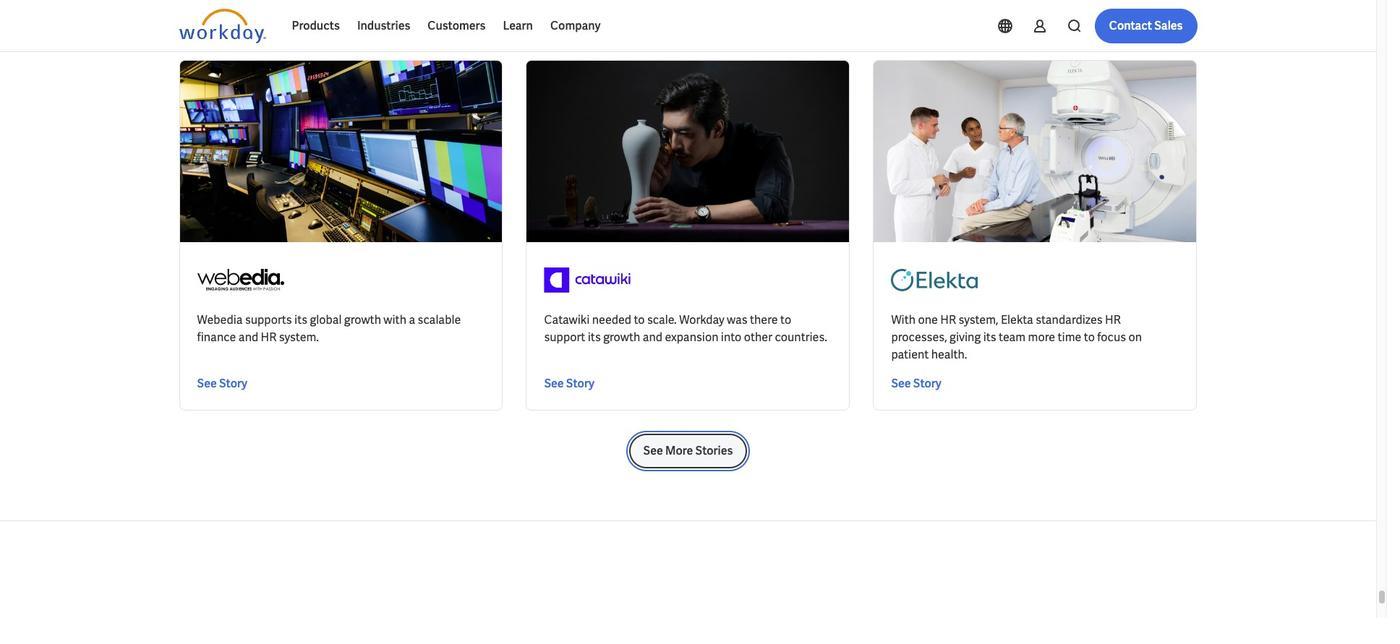 Task type: locate. For each thing, give the bounding box(es) containing it.
0 horizontal spatial growth
[[344, 313, 381, 328]]

scale.
[[647, 313, 677, 328]]

story
[[219, 2, 247, 18], [219, 376, 247, 392], [566, 376, 595, 392], [914, 376, 942, 392]]

see story link down support
[[544, 376, 595, 393]]

see story down finance
[[197, 376, 247, 392]]

1 horizontal spatial hr
[[941, 313, 956, 328]]

business outcome
[[358, 16, 444, 29]]

0 vertical spatial more
[[496, 16, 521, 29]]

its for catawiki
[[588, 330, 601, 345]]

hr right one
[[941, 313, 956, 328]]

topic button
[[179, 8, 244, 37]]

1 horizontal spatial growth
[[604, 330, 641, 345]]

its up "system."
[[295, 313, 308, 328]]

story right the topic
[[219, 2, 247, 18]]

all
[[592, 16, 604, 29]]

see
[[197, 2, 217, 18], [197, 376, 217, 392], [544, 376, 564, 392], [892, 376, 911, 392], [644, 444, 663, 459]]

see story down support
[[544, 376, 595, 392]]

growth left with
[[344, 313, 381, 328]]

processes,
[[892, 330, 947, 345]]

to right time
[[1084, 330, 1095, 345]]

see story down patient
[[892, 376, 942, 392]]

2 horizontal spatial hr
[[1105, 313, 1121, 328]]

see story link
[[197, 2, 247, 19], [197, 376, 247, 393], [544, 376, 595, 393], [892, 376, 942, 393]]

more left watch the grabtaxi video. image
[[496, 16, 521, 29]]

1 horizontal spatial its
[[588, 330, 601, 345]]

its down needed
[[588, 330, 601, 345]]

to left scale. in the bottom of the page
[[634, 313, 645, 328]]

elekta inc. image
[[892, 260, 978, 300]]

see story for catawiki needed to scale. workday was there to support its growth and expansion into other countries.
[[544, 376, 595, 392]]

catawiki needed to scale. workday was there to support its growth and expansion into other countries.
[[544, 313, 828, 345]]

growth
[[344, 313, 381, 328], [604, 330, 641, 345]]

contact sales link
[[1095, 9, 1198, 43]]

its
[[295, 313, 308, 328], [588, 330, 601, 345], [984, 330, 997, 345]]

standardizes
[[1036, 313, 1103, 328]]

its down system,
[[984, 330, 997, 345]]

more left stories at the right
[[666, 444, 693, 459]]

one
[[918, 313, 938, 328]]

its inside 'with one hr system,  elekta standardizes hr processes, giving its team more time to focus on patient health.'
[[984, 330, 997, 345]]

2 horizontal spatial to
[[1084, 330, 1095, 345]]

story for webedia supports its global growth with a scalable finance and hr system.
[[219, 376, 247, 392]]

into
[[721, 330, 742, 345]]

more
[[496, 16, 521, 29], [666, 444, 693, 459]]

company button
[[542, 9, 610, 43]]

0 vertical spatial growth
[[344, 313, 381, 328]]

2 and from the left
[[643, 330, 663, 345]]

elekta
[[1001, 313, 1034, 328]]

story down support
[[566, 376, 595, 392]]

story down patient
[[914, 376, 942, 392]]

hr down supports
[[261, 330, 277, 345]]

outcome
[[401, 16, 444, 29]]

contact
[[1110, 18, 1153, 33]]

see story link for webedia supports its global growth with a scalable finance and hr system.
[[197, 376, 247, 393]]

webedia supports its global growth with a scalable finance and hr system.
[[197, 313, 461, 345]]

learn
[[503, 18, 533, 33]]

countries.
[[775, 330, 828, 345]]

growth down needed
[[604, 330, 641, 345]]

workday
[[679, 313, 725, 328]]

see story link down patient
[[892, 376, 942, 393]]

other
[[744, 330, 773, 345]]

patient
[[892, 347, 929, 363]]

and
[[239, 330, 258, 345], [643, 330, 663, 345]]

and inside catawiki needed to scale. workday was there to support its growth and expansion into other countries.
[[643, 330, 663, 345]]

a
[[409, 313, 415, 328]]

1 horizontal spatial and
[[643, 330, 663, 345]]

more button
[[485, 8, 550, 37]]

and down supports
[[239, 330, 258, 345]]

hr up focus
[[1105, 313, 1121, 328]]

and inside webedia supports its global growth with a scalable finance and hr system.
[[239, 330, 258, 345]]

1 horizontal spatial more
[[666, 444, 693, 459]]

products
[[292, 18, 340, 33]]

1 and from the left
[[239, 330, 258, 345]]

focus
[[1098, 330, 1127, 345]]

0 horizontal spatial its
[[295, 313, 308, 328]]

see story link for with one hr system,  elekta standardizes hr processes, giving its team more time to focus on patient health.
[[892, 376, 942, 393]]

see story link down finance
[[197, 376, 247, 393]]

global
[[310, 313, 342, 328]]

products button
[[283, 9, 349, 43]]

industries
[[357, 18, 410, 33]]

to
[[634, 313, 645, 328], [781, 313, 792, 328], [1084, 330, 1095, 345]]

1 vertical spatial growth
[[604, 330, 641, 345]]

more
[[1028, 330, 1056, 345]]

story down finance
[[219, 376, 247, 392]]

support
[[544, 330, 586, 345]]

system,
[[959, 313, 999, 328]]

see inside see more stories button
[[644, 444, 663, 459]]

team
[[999, 330, 1026, 345]]

hr
[[941, 313, 956, 328], [1105, 313, 1121, 328], [261, 330, 277, 345]]

see story
[[197, 2, 247, 18], [197, 376, 247, 392], [544, 376, 595, 392], [892, 376, 942, 392]]

its inside catawiki needed to scale. workday was there to support its growth and expansion into other countries.
[[588, 330, 601, 345]]

clear all button
[[561, 8, 608, 37]]

to right there
[[781, 313, 792, 328]]

company
[[551, 18, 601, 33]]

2 horizontal spatial its
[[984, 330, 997, 345]]

with
[[892, 313, 916, 328]]

0 horizontal spatial and
[[239, 330, 258, 345]]

0 horizontal spatial hr
[[261, 330, 277, 345]]

growth inside catawiki needed to scale. workday was there to support its growth and expansion into other countries.
[[604, 330, 641, 345]]

and down scale. in the bottom of the page
[[643, 330, 663, 345]]



Task type: vqa. For each thing, say whether or not it's contained in the screenshot.
Webedia supports its global growth with a scalable finance and HR system.
yes



Task type: describe. For each thing, give the bounding box(es) containing it.
see story for with one hr system,  elekta standardizes hr processes, giving its team more time to focus on patient health.
[[892, 376, 942, 392]]

0 horizontal spatial to
[[634, 313, 645, 328]]

see story left industry
[[197, 2, 247, 18]]

its inside webedia supports its global growth with a scalable finance and hr system.
[[295, 313, 308, 328]]

growth inside webedia supports its global growth with a scalable finance and hr system.
[[344, 313, 381, 328]]

see story link left industry
[[197, 2, 247, 19]]

1 horizontal spatial to
[[781, 313, 792, 328]]

clear all
[[566, 16, 604, 29]]

customers button
[[419, 9, 494, 43]]

industry button
[[256, 8, 335, 37]]

its for with
[[984, 330, 997, 345]]

1 vertical spatial more
[[666, 444, 693, 459]]

system.
[[279, 330, 319, 345]]

stories
[[696, 444, 733, 459]]

watch the grabtaxi video. image
[[544, 2, 562, 19]]

hr inside webedia supports its global growth with a scalable finance and hr system.
[[261, 330, 277, 345]]

0 horizontal spatial more
[[496, 16, 521, 29]]

giving
[[950, 330, 981, 345]]

Search Customer Stories text field
[[992, 9, 1169, 35]]

story for with one hr system,  elekta standardizes hr processes, giving its team more time to focus on patient health.
[[914, 376, 942, 392]]

webedia image
[[197, 260, 284, 300]]

clear
[[566, 16, 590, 29]]

expansion
[[665, 330, 719, 345]]

finance
[[197, 330, 236, 345]]

to inside 'with one hr system,  elekta standardizes hr processes, giving its team more time to focus on patient health.'
[[1084, 330, 1095, 345]]

with one hr system,  elekta standardizes hr processes, giving its team more time to focus on patient health.
[[892, 313, 1142, 363]]

industries button
[[349, 9, 419, 43]]

industry
[[267, 16, 306, 29]]

catawiki image
[[544, 260, 631, 300]]

was
[[727, 313, 748, 328]]

learn button
[[494, 9, 542, 43]]

time
[[1058, 330, 1082, 345]]

contact sales
[[1110, 18, 1183, 33]]

topic
[[191, 16, 215, 29]]

sales
[[1155, 18, 1183, 33]]

see more stories button
[[629, 434, 748, 469]]

business
[[358, 16, 399, 29]]

needed
[[592, 313, 632, 328]]

there
[[750, 313, 778, 328]]

scalable
[[418, 313, 461, 328]]

see story link for catawiki needed to scale. workday was there to support its growth and expansion into other countries.
[[544, 376, 595, 393]]

see for with one hr system,  elekta standardizes hr processes, giving its team more time to focus on patient health.
[[892, 376, 911, 392]]

with
[[384, 313, 407, 328]]

on
[[1129, 330, 1142, 345]]

see story for webedia supports its global growth with a scalable finance and hr system.
[[197, 376, 247, 392]]

go to the homepage image
[[179, 9, 266, 43]]

customers
[[428, 18, 486, 33]]

story for catawiki needed to scale. workday was there to support its growth and expansion into other countries.
[[566, 376, 595, 392]]

see for catawiki needed to scale. workday was there to support its growth and expansion into other countries.
[[544, 376, 564, 392]]

see for webedia supports its global growth with a scalable finance and hr system.
[[197, 376, 217, 392]]

supports
[[245, 313, 292, 328]]

see more stories
[[644, 444, 733, 459]]

catawiki
[[544, 313, 590, 328]]

business outcome button
[[346, 8, 473, 37]]

webedia
[[197, 313, 243, 328]]

health.
[[932, 347, 968, 363]]



